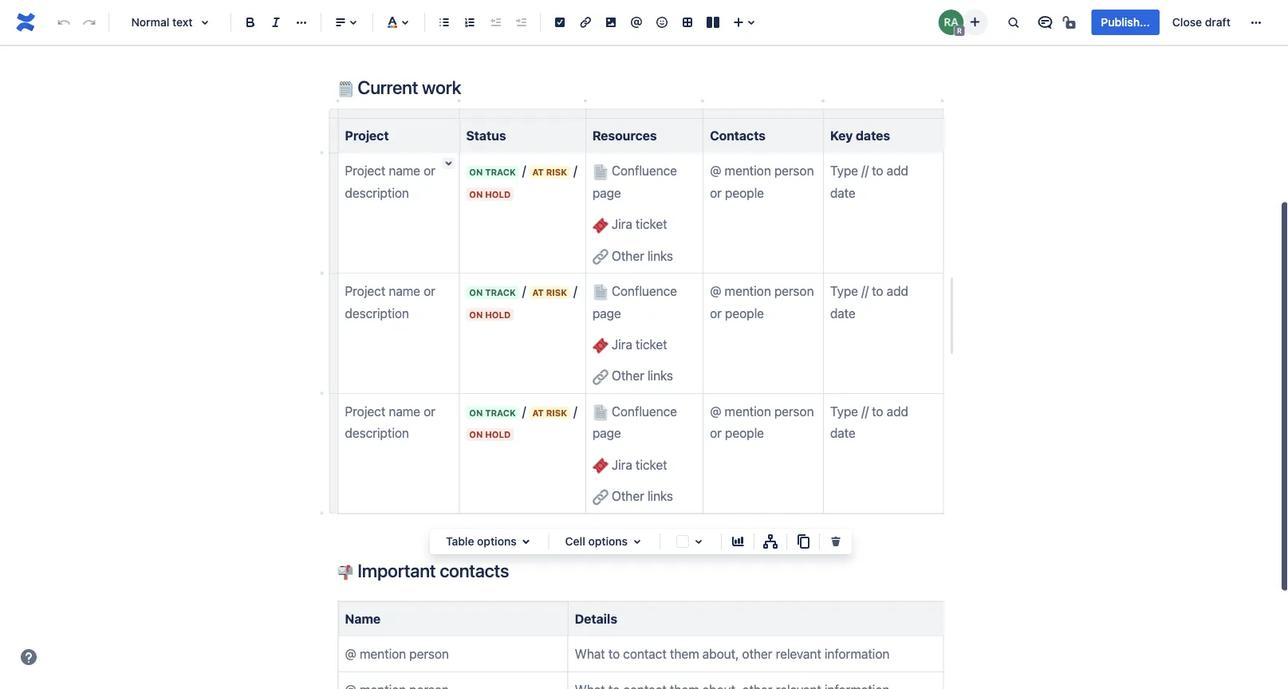 Task type: locate. For each thing, give the bounding box(es) containing it.
contacts
[[440, 560, 509, 581]]

no restrictions image
[[1061, 13, 1080, 32]]

close draft button
[[1163, 10, 1240, 35]]

2 hold from the top
[[485, 309, 511, 320]]

1 vertical spatial on hold
[[469, 309, 511, 320]]

/
[[522, 163, 526, 178], [574, 163, 577, 178], [522, 283, 526, 299], [574, 283, 577, 299], [522, 404, 526, 419], [574, 404, 577, 419]]

:mailbox_with_mail: image
[[338, 565, 354, 581], [338, 565, 354, 581]]

resources
[[592, 128, 657, 143]]

:notepad_spiral: image
[[338, 81, 354, 97], [338, 81, 354, 97]]

1 vertical spatial on track / at risk /
[[469, 283, 580, 299]]

:page_facing_up: image
[[592, 284, 608, 300], [592, 405, 608, 421]]

1 vertical spatial :page_facing_up: image
[[592, 405, 608, 421]]

1 vertical spatial track
[[485, 287, 516, 298]]

2 options from the left
[[588, 535, 628, 548]]

risk
[[546, 167, 567, 178], [546, 287, 567, 298], [546, 408, 567, 418]]

0 vertical spatial on track / at risk /
[[469, 163, 580, 178]]

help image
[[19, 648, 38, 667]]

comment icon image
[[1036, 13, 1055, 32]]

4 on from the top
[[469, 309, 483, 320]]

action item image
[[550, 13, 570, 32]]

options for cell options
[[588, 535, 628, 548]]

track
[[485, 167, 516, 178], [485, 287, 516, 298], [485, 408, 516, 418]]

3 hold from the top
[[485, 430, 511, 440]]

0 horizontal spatial options
[[477, 535, 517, 548]]

0 vertical spatial at
[[532, 167, 544, 178]]

0 vertical spatial on hold
[[469, 189, 511, 199]]

1 vertical spatial risk
[[546, 287, 567, 298]]

key
[[830, 128, 853, 143]]

mention image
[[627, 13, 646, 32]]

1 hold from the top
[[485, 189, 511, 199]]

2 vertical spatial at
[[532, 408, 544, 418]]

editable content region
[[311, 0, 970, 689]]

normal
[[131, 16, 169, 29]]

3 at from the top
[[532, 408, 544, 418]]

1 options from the left
[[477, 535, 517, 548]]

normal text button
[[116, 5, 224, 40]]

2 vertical spatial on hold
[[469, 430, 511, 440]]

copy image
[[794, 532, 813, 551]]

:link: image
[[592, 249, 608, 265], [592, 249, 608, 265], [592, 369, 608, 385], [592, 369, 608, 385], [592, 489, 608, 505], [592, 489, 608, 505]]

align left image
[[331, 13, 350, 32]]

table image
[[678, 13, 697, 32]]

text
[[172, 16, 193, 29]]

2 vertical spatial hold
[[485, 430, 511, 440]]

2 vertical spatial on track / at risk /
[[469, 404, 580, 419]]

3 on hold from the top
[[469, 430, 511, 440]]

at
[[532, 167, 544, 178], [532, 287, 544, 298], [532, 408, 544, 418]]

0 vertical spatial risk
[[546, 167, 567, 178]]

3 track from the top
[[485, 408, 516, 418]]

cell
[[565, 535, 585, 548]]

options right 'cell'
[[588, 535, 628, 548]]

:tickets: image
[[592, 218, 608, 234], [592, 338, 608, 354], [592, 338, 608, 354]]

2 at from the top
[[532, 287, 544, 298]]

confluence image
[[13, 10, 38, 35]]

options right table
[[477, 535, 517, 548]]

table
[[446, 535, 474, 548]]

2 :page_facing_up: image from the top
[[592, 405, 608, 421]]

1 horizontal spatial options
[[588, 535, 628, 548]]

1 risk from the top
[[546, 167, 567, 178]]

1 vertical spatial hold
[[485, 309, 511, 320]]

layouts image
[[704, 13, 723, 32]]

options
[[477, 535, 517, 548], [588, 535, 628, 548]]

0 vertical spatial hold
[[485, 189, 511, 199]]

1 vertical spatial at
[[532, 287, 544, 298]]

table options
[[446, 535, 517, 548]]

on hold
[[469, 189, 511, 199], [469, 309, 511, 320], [469, 430, 511, 440]]

on
[[469, 167, 483, 178], [469, 189, 483, 199], [469, 287, 483, 298], [469, 309, 483, 320], [469, 408, 483, 418], [469, 430, 483, 440]]

invite to edit image
[[965, 12, 985, 32]]

italic ⌘i image
[[266, 13, 286, 32]]

:tickets: image
[[592, 218, 608, 234], [592, 458, 608, 474], [592, 458, 608, 474]]

project
[[345, 128, 389, 143]]

2 vertical spatial risk
[[546, 408, 567, 418]]

link image
[[576, 13, 595, 32]]

1 on track / at risk / from the top
[[469, 163, 580, 178]]

:page_facing_up: image
[[592, 164, 608, 180], [592, 164, 608, 180], [592, 284, 608, 300], [592, 405, 608, 421]]

on track / at risk /
[[469, 163, 580, 178], [469, 283, 580, 299], [469, 404, 580, 419]]

find and replace image
[[1004, 13, 1023, 32]]

0 vertical spatial :page_facing_up: image
[[592, 284, 608, 300]]

more formatting image
[[292, 13, 311, 32]]

0 vertical spatial track
[[485, 167, 516, 178]]

key dates
[[830, 128, 890, 143]]

2 on from the top
[[469, 189, 483, 199]]

hold
[[485, 189, 511, 199], [485, 309, 511, 320], [485, 430, 511, 440]]

cell options
[[565, 535, 628, 548]]

1 on from the top
[[469, 167, 483, 178]]

2 vertical spatial track
[[485, 408, 516, 418]]

cell background image
[[689, 532, 708, 551]]

table options button
[[436, 532, 542, 551]]

options for table options
[[477, 535, 517, 548]]

3 on from the top
[[469, 287, 483, 298]]

add image, video, or file image
[[601, 13, 621, 32]]



Task type: describe. For each thing, give the bounding box(es) containing it.
1 at from the top
[[532, 167, 544, 178]]

1 track from the top
[[485, 167, 516, 178]]

bullet list ⌘⇧8 image
[[435, 13, 454, 32]]

manage connected data image
[[761, 532, 780, 551]]

redo ⌘⇧z image
[[80, 13, 99, 32]]

5 on from the top
[[469, 408, 483, 418]]

work
[[422, 76, 461, 98]]

emoji image
[[652, 13, 672, 32]]

ruby anderson image
[[938, 10, 964, 35]]

3 on track / at risk / from the top
[[469, 404, 580, 419]]

expand dropdown menu image
[[628, 532, 647, 551]]

numbered list ⌘⇧7 image
[[460, 13, 479, 32]]

details
[[575, 611, 617, 626]]

publish...
[[1101, 16, 1150, 29]]

2 track from the top
[[485, 287, 516, 298]]

cell options button
[[556, 532, 653, 551]]

contacts
[[710, 128, 766, 143]]

more image
[[1247, 13, 1266, 32]]

2 on hold from the top
[[469, 309, 511, 320]]

publish... button
[[1091, 10, 1160, 35]]

1 :page_facing_up: image from the top
[[592, 284, 608, 300]]

status
[[466, 128, 506, 143]]

dates
[[856, 128, 890, 143]]

normal text
[[131, 16, 193, 29]]

important
[[358, 560, 436, 581]]

important contacts
[[354, 560, 509, 581]]

current
[[358, 76, 418, 98]]

6 on from the top
[[469, 430, 483, 440]]

outdent ⇧tab image
[[486, 13, 505, 32]]

3 risk from the top
[[546, 408, 567, 418]]

close draft
[[1172, 16, 1231, 29]]

current work
[[354, 76, 461, 98]]

bold ⌘b image
[[241, 13, 260, 32]]

2 on track / at risk / from the top
[[469, 283, 580, 299]]

remove image
[[826, 532, 845, 551]]

1 on hold from the top
[[469, 189, 511, 199]]

close
[[1172, 16, 1202, 29]]

name
[[345, 611, 381, 626]]

confluence image
[[13, 10, 38, 35]]

indent tab image
[[511, 13, 530, 32]]

2 risk from the top
[[546, 287, 567, 298]]

draft
[[1205, 16, 1231, 29]]

undo ⌘z image
[[54, 13, 73, 32]]

chart image
[[728, 532, 747, 551]]

expand dropdown menu image
[[517, 532, 536, 551]]



Task type: vqa. For each thing, say whether or not it's contained in the screenshot.
'Cell background' "ICON"
yes



